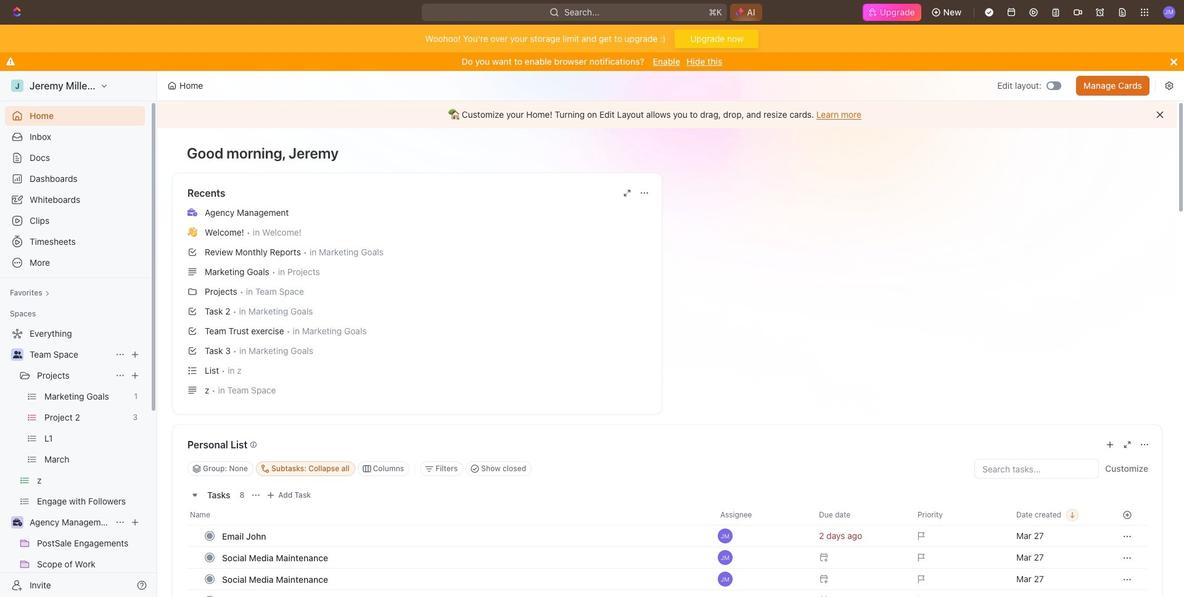 Task type: describe. For each thing, give the bounding box(es) containing it.
tree inside sidebar navigation
[[5, 324, 145, 597]]

business time image inside sidebar navigation
[[13, 519, 22, 526]]

1 horizontal spatial business time image
[[188, 208, 197, 216]]

sidebar navigation
[[0, 71, 160, 597]]

user group image
[[13, 351, 22, 358]]

Search tasks... text field
[[975, 460, 1099, 478]]

jeremy miller's workspace, , element
[[11, 80, 23, 92]]



Task type: vqa. For each thing, say whether or not it's contained in the screenshot.
Name this Whiteboard... field
no



Task type: locate. For each thing, give the bounding box(es) containing it.
1 vertical spatial business time image
[[13, 519, 22, 526]]

0 horizontal spatial business time image
[[13, 519, 22, 526]]

alert
[[157, 101, 1178, 128]]

tree
[[5, 324, 145, 597]]

0 vertical spatial business time image
[[188, 208, 197, 216]]

business time image
[[188, 208, 197, 216], [13, 519, 22, 526]]



